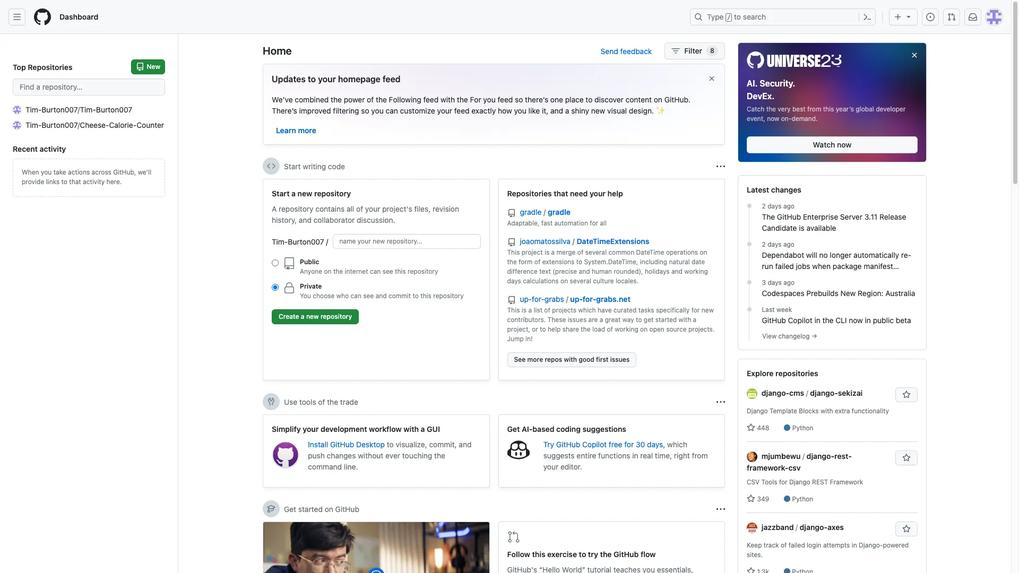 Task type: locate. For each thing, give the bounding box(es) containing it.
great
[[605, 316, 621, 324]]

1 vertical spatial dot fill image
[[745, 278, 754, 287]]

repositories right top
[[28, 62, 73, 71]]

this inside this is a list of projects which have curated tasks specifically for new contributors. these issues are a great way to get started with a project, or to help share the load of working on open source projects. jump in!
[[507, 306, 520, 314]]

star image
[[747, 495, 756, 503], [747, 568, 756, 574]]

with inside see more repos with good first issues link
[[564, 356, 577, 364]]

top repositories
[[13, 62, 73, 71]]

burton007 down top repositories search field
[[42, 105, 78, 114]]

0 vertical spatial now
[[767, 114, 780, 122]]

1 horizontal spatial which
[[668, 440, 688, 449]]

in left public
[[865, 316, 871, 325]]

this inside this project is a merge of several common datetime operations on the form of  extensions to system.datetime, including natural date difference text (precise and human rounded), holidays and working days calculations on several culture locales.
[[507, 249, 520, 256]]

1 horizontal spatial see
[[383, 268, 393, 276]]

for- up list
[[532, 295, 545, 304]]

2 dot fill image from the top
[[745, 305, 754, 314]]

gui
[[427, 425, 440, 434]]

get right mortar board image
[[284, 505, 296, 514]]

0 vertical spatial is
[[799, 223, 805, 232]]

0 horizontal spatial activity
[[40, 144, 66, 153]]

repo image up the contributors.
[[507, 296, 516, 305]]

0 horizontal spatial copilot
[[583, 440, 607, 449]]

for up joaomatossilva / datetimeextensions
[[590, 219, 599, 227]]

last week github copilot in the cli now in public beta
[[762, 306, 912, 325]]

close image
[[911, 51, 919, 59]]

repositories up gradle / gradle
[[507, 189, 552, 198]]

0 vertical spatial see
[[383, 268, 393, 276]]

1 vertical spatial repo image
[[507, 296, 516, 305]]

dot fill image left last
[[745, 305, 754, 314]]

2 up the the
[[762, 202, 766, 210]]

re-
[[902, 250, 912, 259]]

1 horizontal spatial copilot
[[788, 316, 813, 325]]

start right code icon
[[284, 162, 301, 171]]

/ inside create a new repository element
[[326, 237, 328, 246]]

0 vertical spatial started
[[656, 316, 677, 324]]

from inside which suggests entire functions in real time, right from your editor.
[[692, 451, 708, 460]]

dot fill image
[[745, 202, 754, 210], [745, 305, 754, 314]]

1 vertical spatial ago
[[784, 240, 795, 248]]

why am i seeing this? image
[[717, 162, 725, 171], [717, 505, 725, 514]]

1 vertical spatial repositories
[[507, 189, 552, 198]]

now right watch
[[838, 140, 852, 149]]

can right who
[[351, 292, 362, 300]]

2 gradle from the left
[[548, 208, 571, 217]]

1 vertical spatial repo image
[[283, 258, 296, 270]]

up- up projects on the bottom right
[[571, 295, 583, 304]]

0 vertical spatial get
[[507, 425, 520, 434]]

2 gradle link from the left
[[548, 208, 571, 217]]

tim-
[[25, 105, 42, 114], [80, 105, 96, 114], [25, 121, 42, 130], [272, 237, 288, 246]]

changes inside 2 days ago dependabot will no longer automatically re- run failed jobs when package manifest changes
[[762, 273, 791, 282]]

1 vertical spatial python
[[793, 495, 814, 503]]

the inside this project is a merge of several common datetime operations on the form of  extensions to system.datetime, including natural date difference text (precise and human rounded), holidays and working days calculations on several culture locales.
[[507, 258, 517, 266]]

0 vertical spatial all
[[347, 204, 354, 213]]

0 horizontal spatial that
[[69, 178, 81, 186]]

you up links in the left top of the page
[[41, 168, 52, 176]]

activity
[[40, 144, 66, 153], [83, 178, 105, 186]]

what is github? image
[[263, 523, 489, 574]]

try the github flow element
[[498, 522, 725, 574]]

days up the the
[[768, 202, 782, 210]]

now right cli
[[849, 316, 863, 325]]

1 vertical spatial so
[[361, 106, 369, 115]]

1 horizontal spatial can
[[370, 268, 381, 276]]

tim- inside create a new repository element
[[272, 237, 288, 246]]

django- inside django-rest- framework-csv
[[807, 452, 835, 461]]

or
[[532, 326, 538, 333]]

repository up commit
[[408, 268, 438, 276]]

1 vertical spatial why am i seeing this? image
[[717, 505, 725, 514]]

the left the for
[[457, 95, 468, 104]]

star this repository image for django-cms / django-sekizai
[[903, 391, 911, 399]]

up- up the contributors.
[[520, 295, 532, 304]]

1 vertical spatial that
[[554, 189, 568, 198]]

who
[[337, 292, 349, 300]]

all inside a repository contains all of your project's files, revision history, and collaborator discussion.
[[347, 204, 354, 213]]

0 vertical spatial issues
[[568, 316, 587, 324]]

1 horizontal spatial get
[[507, 425, 520, 434]]

is inside '2 days ago the github enterprise server 3.11 release candidate is available'
[[799, 223, 805, 232]]

1 vertical spatial more
[[528, 356, 543, 364]]

a left "shiny"
[[565, 106, 570, 115]]

failed down dependabot
[[776, 262, 794, 271]]

take
[[53, 168, 66, 176]]

can
[[386, 106, 398, 115], [370, 268, 381, 276], [351, 292, 362, 300]]

tim- for tim-burton007 /
[[272, 237, 288, 246]]

the inside public anyone on the internet can see this repository
[[333, 268, 343, 276]]

with inside this is a list of projects which have curated tasks specifically for new contributors. these issues are a great way to get started with a project, or to help share the load of working on open source projects. jump in!
[[679, 316, 692, 324]]

ai-
[[522, 425, 533, 434]]

1 python from the top
[[793, 424, 814, 432]]

2 vertical spatial is
[[522, 306, 527, 314]]

watch now link
[[747, 136, 918, 153]]

this up the contributors.
[[507, 306, 520, 314]]

internet
[[345, 268, 368, 276]]

learn more
[[276, 126, 316, 135]]

can inside public anyone on the internet can see this repository
[[370, 268, 381, 276]]

@mjumbewu profile image
[[747, 452, 758, 462]]

see more repos with good first issues link
[[507, 353, 637, 367]]

changes down run
[[762, 273, 791, 282]]

2 star this repository image from the top
[[903, 525, 911, 534]]

0 vertical spatial help
[[608, 189, 623, 198]]

1 vertical spatial changes
[[762, 273, 791, 282]]

0 vertical spatial repo image
[[507, 209, 516, 218]]

failed left login on the right bottom
[[789, 542, 805, 550]]

burton007 inside create a new repository element
[[288, 237, 324, 246]]

started
[[656, 316, 677, 324], [298, 505, 323, 514]]

code image
[[267, 162, 276, 170]]

1 vertical spatial failed
[[789, 542, 805, 550]]

new inside this is a list of projects which have curated tasks specifically for new contributors. these issues are a great way to get started with a project, or to help share the load of working on open source projects. jump in!
[[702, 306, 714, 314]]

1 horizontal spatial gradle link
[[548, 208, 571, 217]]

tim- for tim-burton007 / tim-burton007
[[25, 105, 42, 114]]

get
[[644, 316, 654, 324]]

more right learn
[[298, 126, 316, 135]]

1 vertical spatial see
[[363, 292, 374, 300]]

days up dependabot
[[768, 240, 782, 248]]

github inside simplify your development workflow with a gui element
[[330, 440, 354, 449]]

sites.
[[747, 551, 763, 559]]

the left very
[[767, 105, 776, 113]]

days inside '2 days ago the github enterprise server 3.11 release candidate is available'
[[768, 202, 782, 210]]

is inside this project is a merge of several common datetime operations on the form of  extensions to system.datetime, including natural date difference text (precise and human rounded), holidays and working days calculations on several culture locales.
[[545, 249, 550, 256]]

0 vertical spatial activity
[[40, 144, 66, 153]]

0 horizontal spatial started
[[298, 505, 323, 514]]

1 vertical spatial start
[[272, 189, 290, 198]]

tools image
[[267, 398, 276, 406]]

so down power
[[361, 106, 369, 115]]

repositories that need your help element
[[498, 179, 725, 381]]

3
[[762, 279, 766, 287]]

new
[[591, 106, 606, 115], [298, 189, 312, 198], [702, 306, 714, 314], [306, 313, 319, 321]]

0 vertical spatial that
[[69, 178, 81, 186]]

1 vertical spatial help
[[548, 326, 561, 333]]

1 horizontal spatial repo image
[[507, 209, 516, 218]]

2 star image from the top
[[747, 568, 756, 574]]

2 inside '2 days ago the github enterprise server 3.11 release candidate is available'
[[762, 202, 766, 210]]

Find a repository… text field
[[13, 79, 165, 96]]

to down the take
[[61, 178, 67, 186]]

0 vertical spatial changes
[[771, 185, 802, 194]]

try github copilot free for 30 days, link
[[544, 440, 668, 449]]

2 horizontal spatial can
[[386, 106, 398, 115]]

1 horizontal spatial so
[[515, 95, 523, 104]]

what is github? element
[[263, 522, 490, 574]]

and left commit
[[376, 292, 387, 300]]

None radio
[[272, 260, 279, 267], [272, 284, 279, 291], [272, 260, 279, 267], [272, 284, 279, 291]]

on down get at the right bottom of page
[[640, 326, 648, 333]]

2 python from the top
[[793, 495, 814, 503]]

plus image
[[894, 13, 903, 21]]

1 2 from the top
[[762, 202, 766, 210]]

1 horizontal spatial started
[[656, 316, 677, 324]]

and inside private you choose who can see and commit to this repository
[[376, 292, 387, 300]]

get for get ai-based coding suggestions
[[507, 425, 520, 434]]

1 horizontal spatial working
[[685, 268, 708, 276]]

run
[[762, 262, 774, 271]]

in left real
[[633, 451, 639, 460]]

0 horizontal spatial gradle
[[520, 208, 542, 217]]

the left cli
[[823, 316, 834, 325]]

to up (precise
[[577, 258, 583, 266]]

is left the available
[[799, 223, 805, 232]]

release
[[880, 212, 907, 221]]

contributors.
[[507, 316, 546, 324]]

this right commit
[[421, 292, 432, 300]]

0 horizontal spatial new
[[147, 63, 160, 71]]

gradle link up adaptable, fast automation for all
[[548, 208, 571, 217]]

new inside we've combined the power of the following feed with the for you feed so there's one place to discover content on github. there's improved filtering so you can customize your feed exactly how you like it, and a shiny new visual design. ✨
[[591, 106, 606, 115]]

1 repo image from the top
[[507, 238, 516, 247]]

line.
[[344, 463, 358, 472]]

can down the following
[[386, 106, 398, 115]]

command
[[308, 463, 342, 472]]

of up discussion.
[[356, 204, 363, 213]]

time,
[[655, 451, 672, 460]]

burton007 down tim-burton007 / tim-burton007
[[42, 121, 78, 130]]

you up exactly at the top of the page
[[483, 95, 496, 104]]

star image down sites.
[[747, 568, 756, 574]]

so left there's
[[515, 95, 523, 104]]

rest
[[813, 478, 829, 486]]

mjumbewu /
[[762, 452, 805, 461]]

writing
[[303, 162, 326, 171]]

csv tools for django rest framework
[[747, 478, 864, 486]]

now
[[767, 114, 780, 122], [838, 140, 852, 149], [849, 316, 863, 325]]

1 vertical spatial star image
[[747, 568, 756, 574]]

your inside which suggests entire functions in real time, right from your editor.
[[544, 463, 559, 472]]

based
[[533, 425, 555, 434]]

2 up dependabot
[[762, 240, 766, 248]]

2 up- from the left
[[571, 295, 583, 304]]

star this repository image
[[903, 454, 911, 462]]

this right follow at bottom
[[532, 550, 546, 559]]

0 horizontal spatial can
[[351, 292, 362, 300]]

your inside repositories that need your help element
[[590, 189, 606, 198]]

working down 'way'
[[615, 326, 639, 333]]

1 horizontal spatial up-
[[571, 295, 583, 304]]

1 star image from the top
[[747, 495, 756, 503]]

1 this from the top
[[507, 249, 520, 256]]

and right history,
[[299, 216, 312, 225]]

1 vertical spatial all
[[600, 219, 607, 227]]

2 dot fill image from the top
[[745, 278, 754, 287]]

joaomatossilva
[[520, 237, 571, 246]]

/ down collaborator
[[326, 237, 328, 246]]

ago
[[784, 202, 795, 210], [784, 240, 795, 248], [784, 279, 795, 287]]

which
[[579, 306, 596, 314], [668, 440, 688, 449]]

ago up codespaces
[[784, 279, 795, 287]]

1 vertical spatial 2
[[762, 240, 766, 248]]

0 vertical spatial star image
[[747, 495, 756, 503]]

0 horizontal spatial see
[[363, 292, 374, 300]]

shiny
[[572, 106, 589, 115]]

changes
[[771, 185, 802, 194], [762, 273, 791, 282], [327, 451, 356, 460]]

from inside ai. security. devex. catch the very best from this year's global developer event, now on-demand.
[[808, 105, 822, 113]]

1 vertical spatial is
[[545, 249, 550, 256]]

1 star this repository image from the top
[[903, 391, 911, 399]]

your inside simplify your development workflow with a gui element
[[303, 425, 319, 434]]

calorie-
[[109, 121, 137, 130]]

star this repository image
[[903, 391, 911, 399], [903, 525, 911, 534]]

merge
[[557, 249, 576, 256]]

Repository name text field
[[333, 234, 481, 249]]

to inside to visualize, commit, and push changes without ever touching the command line.
[[387, 440, 394, 449]]

start
[[284, 162, 301, 171], [272, 189, 290, 198]]

collaborator
[[314, 216, 355, 225]]

0 vertical spatial why am i seeing this? image
[[717, 162, 725, 171]]

of
[[367, 95, 374, 104], [356, 204, 363, 213], [578, 249, 584, 256], [535, 258, 541, 266], [545, 306, 551, 314], [607, 326, 613, 333], [318, 397, 325, 407], [781, 542, 787, 550]]

github inside '2 days ago the github enterprise server 3.11 release candidate is available'
[[777, 212, 801, 221]]

dot fill image for github copilot in the cli now in public beta
[[745, 305, 754, 314]]

good
[[579, 356, 595, 364]]

0 horizontal spatial gradle link
[[520, 208, 544, 217]]

can right 'internet'
[[370, 268, 381, 276]]

1 horizontal spatial all
[[600, 219, 607, 227]]

0 vertical spatial copilot
[[788, 316, 813, 325]]

more
[[298, 126, 316, 135], [528, 356, 543, 364]]

2 why am i seeing this? image from the top
[[717, 505, 725, 514]]

a left 'gui'
[[421, 425, 425, 434]]

activity down the across
[[83, 178, 105, 186]]

learn more link
[[276, 126, 316, 135]]

changes down install github desktop link at left bottom
[[327, 451, 356, 460]]

2 vertical spatial can
[[351, 292, 362, 300]]

star image
[[747, 424, 756, 432]]

start for start writing code
[[284, 162, 301, 171]]

ago inside 2 days ago dependabot will no longer automatically re- run failed jobs when package manifest changes
[[784, 240, 795, 248]]

0 horizontal spatial help
[[548, 326, 561, 333]]

start inside create a new repository element
[[272, 189, 290, 198]]

0 vertical spatial dot fill image
[[745, 240, 754, 248]]

github inside get ai-based coding suggestions element
[[556, 440, 581, 449]]

try
[[544, 440, 554, 449]]

we'll
[[138, 168, 151, 176]]

ai. security. devex. catch the very best from this year's global developer event, now on-demand.
[[747, 78, 906, 122]]

0 vertical spatial star this repository image
[[903, 391, 911, 399]]

gradle up adaptable, fast automation for all
[[548, 208, 571, 217]]

exercise
[[548, 550, 577, 559]]

new down you
[[306, 313, 319, 321]]

have
[[598, 306, 612, 314]]

discover
[[595, 95, 624, 104]]

to inside private you choose who can see and commit to this repository
[[413, 292, 419, 300]]

1 horizontal spatial new
[[841, 289, 856, 298]]

0 vertical spatial 2
[[762, 202, 766, 210]]

0 vertical spatial from
[[808, 105, 822, 113]]

the inside this is a list of projects which have curated tasks specifically for new contributors. these issues are a great way to get started with a project, or to help share the load of working on open source projects. jump in!
[[581, 326, 591, 333]]

to up combined
[[308, 74, 316, 84]]

working down date
[[685, 268, 708, 276]]

repo image
[[507, 209, 516, 218], [283, 258, 296, 270]]

of down project
[[535, 258, 541, 266]]

0 horizontal spatial repositories
[[28, 62, 73, 71]]

history,
[[272, 216, 297, 225]]

projects.
[[689, 326, 715, 333]]

human
[[592, 268, 612, 276]]

0 horizontal spatial get
[[284, 505, 296, 514]]

python for /
[[793, 495, 814, 503]]

the inside last week github copilot in the cli now in public beta
[[823, 316, 834, 325]]

on
[[654, 95, 663, 104], [700, 249, 708, 256], [324, 268, 332, 276], [561, 277, 568, 285], [640, 326, 648, 333], [325, 505, 333, 514]]

1 horizontal spatial issues
[[611, 356, 630, 364]]

0 vertical spatial working
[[685, 268, 708, 276]]

of inside a repository contains all of your project's files, revision history, and collaborator discussion.
[[356, 204, 363, 213]]

repositories that need your help
[[507, 189, 623, 198]]

your down suggests
[[544, 463, 559, 472]]

1 why am i seeing this? image from the top
[[717, 162, 725, 171]]

1 vertical spatial from
[[692, 451, 708, 460]]

enterprise
[[803, 212, 839, 221]]

dot fill image
[[745, 240, 754, 248], [745, 278, 754, 287]]

days inside 3 days ago codespaces prebuilds new region: australia
[[768, 279, 782, 287]]

repo image
[[507, 238, 516, 247], [507, 296, 516, 305]]

working inside this is a list of projects which have curated tasks specifically for new contributors. these issues are a great way to get started with a project, or to help share the load of working on open source projects. jump in!
[[615, 326, 639, 333]]

ago inside '2 days ago the github enterprise server 3.11 release candidate is available'
[[784, 202, 795, 210]]

more for see
[[528, 356, 543, 364]]

to inside when you take actions across github, we'll provide links to that activity here.
[[61, 178, 67, 186]]

1 dot fill image from the top
[[745, 240, 754, 248]]

0 vertical spatial so
[[515, 95, 523, 104]]

more for learn
[[298, 126, 316, 135]]

revision
[[433, 204, 459, 213]]

a inside button
[[301, 313, 305, 321]]

why am i seeing this? image
[[717, 398, 725, 407]]

first
[[596, 356, 609, 364]]

0 vertical spatial which
[[579, 306, 596, 314]]

more right the see
[[528, 356, 543, 364]]

create a new repository element
[[272, 188, 481, 329]]

and inside a repository contains all of your project's files, revision history, and collaborator discussion.
[[299, 216, 312, 225]]

datetimeextensions
[[577, 237, 650, 246]]

is down joaomatossilva link
[[545, 249, 550, 256]]

1 vertical spatial this
[[507, 306, 520, 314]]

install github desktop link
[[308, 440, 387, 449]]

copilot inside get ai-based coding suggestions element
[[583, 440, 607, 449]]

jazzband / django-axes
[[762, 523, 844, 532]]

all up datetimeextensions
[[600, 219, 607, 227]]

that inside when you take actions across github, we'll provide links to that activity here.
[[69, 178, 81, 186]]

now left on-
[[767, 114, 780, 122]]

jazzband
[[762, 523, 794, 532]]

(precise
[[553, 268, 577, 276]]

burton007 for tim-burton007 /
[[288, 237, 324, 246]]

entire
[[577, 451, 597, 460]]

0 horizontal spatial for-
[[532, 295, 545, 304]]

1 horizontal spatial for-
[[583, 295, 596, 304]]

2 vertical spatial now
[[849, 316, 863, 325]]

type / to search
[[707, 12, 766, 21]]

0 horizontal spatial django
[[747, 407, 768, 415]]

which up right
[[668, 440, 688, 449]]

repository up contains
[[314, 189, 351, 198]]

git pull request image
[[948, 13, 956, 21]]

several down joaomatossilva / datetimeextensions
[[586, 249, 607, 256]]

this up commit
[[395, 268, 406, 276]]

help
[[608, 189, 623, 198], [548, 326, 561, 333]]

to inside try the github flow element
[[579, 550, 586, 559]]

so
[[515, 95, 523, 104], [361, 106, 369, 115]]

0 vertical spatial ago
[[784, 202, 795, 210]]

mortar board image
[[267, 505, 276, 514]]

0 vertical spatial dot fill image
[[745, 202, 754, 210]]

1 vertical spatial which
[[668, 440, 688, 449]]

gradle up adaptable,
[[520, 208, 542, 217]]

0 vertical spatial python
[[793, 424, 814, 432]]

2 this from the top
[[507, 306, 520, 314]]

this inside private you choose who can see and commit to this repository
[[421, 292, 432, 300]]

0 horizontal spatial up-
[[520, 295, 532, 304]]

python down blocks
[[793, 424, 814, 432]]

you left like
[[514, 106, 527, 115]]

django up 448
[[747, 407, 768, 415]]

get started on github
[[284, 505, 359, 514]]

on right anyone
[[324, 268, 332, 276]]

this inside ai. security. devex. catch the very best from this year's global developer event, now on-demand.
[[824, 105, 834, 113]]

days for the
[[768, 202, 782, 210]]

days,
[[647, 440, 666, 449]]

2 repo image from the top
[[507, 296, 516, 305]]

list
[[534, 306, 543, 314]]

very
[[778, 105, 791, 113]]

for inside get ai-based coding suggestions element
[[625, 440, 634, 449]]

tim- right cheese calorie counter icon
[[25, 121, 42, 130]]

ago for is
[[784, 202, 795, 210]]

following
[[389, 95, 421, 104]]

catch
[[747, 105, 765, 113]]

1 horizontal spatial activity
[[83, 178, 105, 186]]

get ai-based coding suggestions element
[[498, 415, 725, 488]]

and left human
[[579, 268, 590, 276]]

start for start a new repository
[[272, 189, 290, 198]]

with left extra
[[821, 407, 834, 415]]

tools
[[762, 478, 778, 486]]

joaomatossilva link
[[520, 237, 573, 246]]

1 vertical spatial can
[[370, 268, 381, 276]]

several down (precise
[[570, 277, 592, 285]]

you
[[483, 95, 496, 104], [371, 106, 384, 115], [514, 106, 527, 115], [41, 168, 52, 176]]

and right commit,
[[459, 440, 472, 449]]

on inside public anyone on the internet can see this repository
[[324, 268, 332, 276]]

star this repository image for jazzband / django-axes
[[903, 525, 911, 534]]

→
[[812, 332, 818, 340]]

this project is a merge of several common datetime operations on the form of  extensions to system.datetime, including natural date difference text (precise and human rounded), holidays and working days calculations on several culture locales.
[[507, 249, 708, 285]]

python for cms
[[793, 424, 814, 432]]

is
[[799, 223, 805, 232], [545, 249, 550, 256], [522, 306, 527, 314]]

0 horizontal spatial working
[[615, 326, 639, 333]]

this for joaomatossilva
[[507, 249, 520, 256]]

tim burton007 image
[[13, 105, 21, 114]]

1 vertical spatial activity
[[83, 178, 105, 186]]

1 vertical spatial copilot
[[583, 440, 607, 449]]

help inside this is a list of projects which have curated tasks specifically for new contributors. these issues are a great way to get started with a project, or to help share the load of working on open source projects. jump in!
[[548, 326, 561, 333]]

1 dot fill image from the top
[[745, 202, 754, 210]]

star image down csv
[[747, 495, 756, 503]]

play image
[[370, 570, 383, 574]]

more inside see more repos with good first issues link
[[528, 356, 543, 364]]

your up discussion.
[[365, 204, 380, 213]]

and down the "one"
[[551, 106, 563, 115]]

of inside we've combined the power of the following feed with the for you feed so there's one place to discover content on github. there's improved filtering so you can customize your feed exactly how you like it, and a shiny new visual design. ✨
[[367, 95, 374, 104]]

days inside 2 days ago dependabot will no longer automatically re- run failed jobs when package manifest changes
[[768, 240, 782, 248]]

on inside this is a list of projects which have curated tasks specifically for new contributors. these issues are a great way to get started with a project, or to help share the load of working on open source projects. jump in!
[[640, 326, 648, 333]]

framework
[[830, 478, 864, 486]]

new up projects.
[[702, 306, 714, 314]]

cheese calorie counter image
[[13, 121, 21, 129]]

0 horizontal spatial is
[[522, 306, 527, 314]]

joaomatossilva / datetimeextensions
[[520, 237, 650, 246]]

1 horizontal spatial is
[[545, 249, 550, 256]]

of down joaomatossilva / datetimeextensions
[[578, 249, 584, 256]]

updates to your homepage feed
[[272, 74, 401, 84]]

burton007 up "calorie-"
[[96, 105, 132, 114]]

2 inside 2 days ago dependabot will no longer automatically re- run failed jobs when package manifest changes
[[762, 240, 766, 248]]

1 vertical spatial issues
[[611, 356, 630, 364]]

2 2 from the top
[[762, 240, 766, 248]]

star image for jazzband / django-axes
[[747, 568, 756, 574]]

started right mortar board image
[[298, 505, 323, 514]]

filter image
[[672, 47, 680, 55]]

development
[[321, 425, 367, 434]]

1 vertical spatial star this repository image
[[903, 525, 911, 534]]

to right commit
[[413, 292, 419, 300]]

repo image left public
[[283, 258, 296, 270]]

from up demand.
[[808, 105, 822, 113]]

grabs
[[545, 295, 564, 304]]

0 horizontal spatial which
[[579, 306, 596, 314]]

watch
[[813, 140, 836, 149]]

burton007 up public
[[288, 237, 324, 246]]

repository inside a repository contains all of your project's files, revision history, and collaborator discussion.
[[279, 204, 314, 213]]

all up collaborator
[[347, 204, 354, 213]]



Task type: describe. For each thing, give the bounding box(es) containing it.
1 vertical spatial started
[[298, 505, 323, 514]]

days for dependabot
[[768, 240, 782, 248]]

follow
[[507, 550, 530, 559]]

coding
[[557, 425, 581, 434]]

dashboard link
[[55, 8, 103, 25]]

filter
[[685, 46, 703, 55]]

349
[[756, 495, 770, 503]]

2 for the github enterprise server 3.11 release candidate is available
[[762, 202, 766, 210]]

0 vertical spatial several
[[586, 249, 607, 256]]

your inside a repository contains all of your project's files, revision history, and collaborator discussion.
[[365, 204, 380, 213]]

dashboard
[[59, 12, 98, 21]]

improved
[[299, 106, 331, 115]]

candidate
[[762, 223, 797, 232]]

a inside this project is a merge of several common datetime operations on the form of  extensions to system.datetime, including natural date difference text (precise and human rounded), holidays and working days calculations on several culture locales.
[[552, 249, 555, 256]]

tim-burton007 / cheese-calorie-counter
[[25, 121, 164, 130]]

latest
[[747, 185, 770, 194]]

working inside this project is a merge of several common datetime operations on the form of  extensions to system.datetime, including natural date difference text (precise and human rounded), holidays and working days calculations on several culture locales.
[[685, 268, 708, 276]]

to inside this project is a merge of several common datetime operations on the form of  extensions to system.datetime, including natural date difference text (precise and human rounded), holidays and working days calculations on several culture locales.
[[577, 258, 583, 266]]

1 horizontal spatial that
[[554, 189, 568, 198]]

0 horizontal spatial so
[[361, 106, 369, 115]]

django- up login on the right bottom
[[800, 523, 828, 532]]

when you take actions across github, we'll provide links to that activity here.
[[22, 168, 151, 186]]

on down command
[[325, 505, 333, 514]]

source
[[667, 326, 687, 333]]

days inside this project is a merge of several common datetime operations on the form of  extensions to system.datetime, including natural date difference text (precise and human rounded), holidays and working days calculations on several culture locales.
[[507, 277, 521, 285]]

dependabot will no longer automatically re- run failed jobs when package manifest changes link
[[762, 249, 918, 282]]

event,
[[747, 114, 766, 122]]

can inside we've combined the power of the following feed with the for you feed so there's one place to discover content on github. there's improved filtering so you can customize your feed exactly how you like it, and a shiny new visual design. ✨
[[386, 106, 398, 115]]

up-for-grabs link
[[520, 295, 566, 304]]

the inside ai. security. devex. catch the very best from this year's global developer event, now on-demand.
[[767, 105, 776, 113]]

to left get at the right bottom of page
[[636, 316, 642, 324]]

github left flow
[[614, 550, 639, 559]]

repository inside public anyone on the internet can see this repository
[[408, 268, 438, 276]]

1 up- from the left
[[520, 295, 532, 304]]

/ inside type / to search
[[727, 14, 731, 21]]

available
[[807, 223, 837, 232]]

new down writing
[[298, 189, 312, 198]]

dot fill image for the github enterprise server 3.11 release candidate is available
[[745, 202, 754, 210]]

feed up how
[[498, 95, 513, 104]]

longer
[[830, 250, 852, 259]]

visualize,
[[396, 440, 427, 449]]

tim- for tim-burton007 / cheese-calorie-counter
[[25, 121, 42, 130]]

to left the search
[[734, 12, 741, 21]]

failed inside "keep track of failed login attempts in django-powered sites."
[[789, 542, 805, 550]]

new inside 3 days ago codespaces prebuilds new region: australia
[[841, 289, 856, 298]]

in inside "keep track of failed login attempts in django-powered sites."
[[852, 542, 857, 550]]

your up combined
[[318, 74, 336, 84]]

are
[[589, 316, 598, 324]]

which inside which suggests entire functions in real time, right from your editor.
[[668, 440, 688, 449]]

dot fill image for codespaces prebuilds new region: australia
[[745, 278, 754, 287]]

here.
[[107, 178, 122, 186]]

form
[[519, 258, 533, 266]]

a right are
[[600, 316, 603, 324]]

1 gradle link from the left
[[520, 208, 544, 217]]

explore repositories navigation
[[738, 359, 927, 574]]

notifications image
[[969, 13, 978, 21]]

3.11
[[865, 212, 878, 221]]

for inside explore repositories navigation
[[779, 478, 788, 486]]

sekizai
[[838, 388, 863, 398]]

django- up template
[[762, 388, 790, 398]]

@jazzband profile image
[[747, 523, 758, 534]]

1 horizontal spatial repositories
[[507, 189, 552, 198]]

all inside repositories that need your help element
[[600, 219, 607, 227]]

and down natural
[[672, 268, 683, 276]]

see more repos with good first issues
[[514, 356, 630, 364]]

date
[[692, 258, 705, 266]]

1 for- from the left
[[532, 295, 545, 304]]

burton007 for tim-burton007 / tim-burton007
[[42, 105, 78, 114]]

issue opened image
[[927, 13, 935, 21]]

0 vertical spatial new
[[147, 63, 160, 71]]

/ right cms on the bottom right
[[807, 388, 809, 398]]

year's
[[836, 105, 854, 113]]

0 horizontal spatial repo image
[[283, 258, 296, 270]]

top
[[13, 62, 26, 71]]

repo image for up-for-grabs
[[507, 296, 516, 305]]

trade
[[340, 397, 358, 407]]

beta
[[896, 316, 912, 325]]

the inside to visualize, commit, and push changes without ever touching the command line.
[[434, 451, 446, 460]]

commit,
[[429, 440, 457, 449]]

github inside last week github copilot in the cli now in public beta
[[762, 316, 786, 325]]

30
[[636, 440, 645, 449]]

a up projects.
[[693, 316, 697, 324]]

now inside ai. security. devex. catch the very best from this year's global developer event, now on-demand.
[[767, 114, 780, 122]]

a inside we've combined the power of the following feed with the for you feed so there's one place to discover content on github. there's improved filtering so you can customize your feed exactly how you like it, and a shiny new visual design. ✨
[[565, 106, 570, 115]]

desktop
[[356, 440, 385, 449]]

get for get started on github
[[284, 505, 296, 514]]

days for codespaces
[[768, 279, 782, 287]]

to visualize, commit, and push changes without ever touching the command line.
[[308, 440, 472, 472]]

curated
[[614, 306, 637, 314]]

this for up-for-grabs
[[507, 306, 520, 314]]

1 gradle from the left
[[520, 208, 542, 217]]

now inside last week github copilot in the cli now in public beta
[[849, 316, 863, 325]]

and inside we've combined the power of the following feed with the for you feed so there's one place to discover content on github. there's improved filtering so you can customize your feed exactly how you like it, and a shiny new visual design. ✨
[[551, 106, 563, 115]]

feed up the following
[[383, 74, 401, 84]]

free
[[609, 440, 623, 449]]

the left 'trade'
[[327, 397, 338, 407]]

1 horizontal spatial django
[[790, 478, 811, 486]]

jump
[[507, 335, 524, 343]]

install github desktop
[[308, 440, 387, 449]]

in up →
[[815, 316, 821, 325]]

discussion.
[[357, 216, 395, 225]]

star image for mjumbewu /
[[747, 495, 756, 503]]

rounded),
[[614, 268, 643, 276]]

homepage image
[[34, 8, 51, 25]]

x image
[[708, 74, 716, 83]]

your inside we've combined the power of the following feed with the for you feed so there's one place to discover content on github. there's improved filtering so you can customize your feed exactly how you like it, and a shiny new visual design. ✨
[[437, 106, 452, 115]]

we've
[[272, 95, 293, 104]]

/ up fast
[[544, 208, 546, 217]]

with inside explore repositories navigation
[[821, 407, 834, 415]]

/ right mjumbewu
[[803, 452, 805, 461]]

the left the following
[[376, 95, 387, 104]]

tim- up cheese-
[[80, 105, 96, 114]]

try
[[588, 550, 598, 559]]

you inside when you take actions across github, we'll provide links to that activity here.
[[41, 168, 52, 176]]

suggestions
[[583, 425, 627, 434]]

project,
[[507, 326, 530, 333]]

1 vertical spatial now
[[838, 140, 852, 149]]

no
[[820, 250, 828, 259]]

use
[[284, 397, 297, 407]]

editor.
[[561, 463, 582, 472]]

share
[[563, 326, 579, 333]]

csv
[[789, 464, 801, 473]]

workflow
[[369, 425, 402, 434]]

of right tools
[[318, 397, 325, 407]]

use tools of the trade
[[284, 397, 358, 407]]

specifically
[[656, 306, 690, 314]]

which inside this is a list of projects which have curated tasks specifically for new contributors. these issues are a great way to get started with a project, or to help share the load of working on open source projects. jump in!
[[579, 306, 596, 314]]

csv
[[747, 478, 760, 486]]

burton007 for tim-burton007 / cheese-calorie-counter
[[42, 121, 78, 130]]

activity inside when you take actions across github, we'll provide links to that activity here.
[[83, 178, 105, 186]]

see inside public anyone on the internet can see this repository
[[383, 268, 393, 276]]

keep track of failed login attempts in django-powered sites.
[[747, 542, 909, 559]]

send feedback
[[601, 46, 652, 55]]

manifest
[[864, 262, 894, 271]]

changes inside to visualize, commit, and push changes without ever touching the command line.
[[327, 451, 356, 460]]

flow
[[641, 550, 656, 559]]

2 for- from the left
[[583, 295, 596, 304]]

with inside we've combined the power of the following feed with the for you feed so there's one place to discover content on github. there's improved filtering so you can customize your feed exactly how you like it, and a shiny new visual design. ✨
[[441, 95, 455, 104]]

and inside to visualize, commit, and push changes without ever touching the command line.
[[459, 440, 472, 449]]

recent
[[13, 144, 38, 153]]

git pull request image
[[507, 531, 520, 544]]

you right filtering
[[371, 106, 384, 115]]

repository inside create a new repository button
[[321, 313, 352, 321]]

@django-cms profile image
[[747, 389, 758, 399]]

see inside private you choose who can see and commit to this repository
[[363, 292, 374, 300]]

blocks
[[799, 407, 819, 415]]

new inside create a new repository button
[[306, 313, 319, 321]]

this inside public anyone on the internet can see this repository
[[395, 268, 406, 276]]

repository inside private you choose who can see and commit to this repository
[[433, 292, 464, 300]]

can inside private you choose who can see and commit to this repository
[[351, 292, 362, 300]]

see
[[514, 356, 526, 364]]

why am i seeing this? image for start writing code
[[717, 162, 725, 171]]

right
[[674, 451, 690, 460]]

dot fill image for dependabot will no longer automatically re- run failed jobs when package manifest changes
[[745, 240, 754, 248]]

when
[[813, 262, 831, 271]]

/ down tim-burton007 / tim-burton007
[[78, 121, 80, 130]]

with inside simplify your development workflow with a gui element
[[404, 425, 419, 434]]

cli
[[836, 316, 847, 325]]

why am i seeing this? image for get started on github
[[717, 505, 725, 514]]

on down (precise
[[561, 277, 568, 285]]

on up date
[[700, 249, 708, 256]]

started inside this is a list of projects which have curated tasks specifically for new contributors. these issues are a great way to get started with a project, or to help share the load of working on open source projects. jump in!
[[656, 316, 677, 324]]

2 for dependabot will no longer automatically re- run failed jobs when package manifest changes
[[762, 240, 766, 248]]

powered
[[883, 542, 909, 550]]

of right list
[[545, 306, 551, 314]]

in inside which suggests entire functions in real time, right from your editor.
[[633, 451, 639, 460]]

view changelog →
[[763, 332, 818, 340]]

difference
[[507, 268, 538, 276]]

private you choose who can see and commit to this repository
[[300, 283, 464, 300]]

a repository contains all of your project's files, revision history, and collaborator discussion.
[[272, 204, 459, 225]]

ago inside 3 days ago codespaces prebuilds new region: australia
[[784, 279, 795, 287]]

text
[[540, 268, 551, 276]]

/ up projects on the bottom right
[[566, 295, 569, 304]]

the up filtering
[[331, 95, 342, 104]]

of inside "keep track of failed login attempts in django-powered sites."
[[781, 542, 787, 550]]

of down great
[[607, 326, 613, 333]]

repo image for joaomatossilva
[[507, 238, 516, 247]]

/ right "jazzband" at the bottom right of page
[[796, 523, 798, 532]]

django-cms / django-sekizai
[[762, 388, 863, 398]]

issues inside this is a list of projects which have curated tasks specifically for new contributors. these issues are a great way to get started with a project, or to help share the load of working on open source projects. jump in!
[[568, 316, 587, 324]]

copilot inside last week github copilot in the cli now in public beta
[[788, 316, 813, 325]]

a up history,
[[292, 189, 296, 198]]

for inside this is a list of projects which have curated tasks specifically for new contributors. these issues are a great way to get started with a project, or to help share the load of working on open source projects. jump in!
[[692, 306, 700, 314]]

content
[[626, 95, 652, 104]]

a
[[272, 204, 277, 213]]

grabs.net
[[596, 295, 631, 304]]

a left list
[[529, 306, 532, 314]]

the inside try the github flow element
[[600, 550, 612, 559]]

combined
[[295, 95, 329, 104]]

to right or
[[540, 326, 546, 333]]

Top Repositories search field
[[13, 79, 165, 96]]

track
[[764, 542, 779, 550]]

1 vertical spatial several
[[570, 277, 592, 285]]

lock image
[[283, 282, 296, 295]]

calculations
[[523, 277, 559, 285]]

feed left exactly at the top of the page
[[454, 106, 470, 115]]

explore element
[[738, 42, 927, 574]]

feed up customize
[[423, 95, 439, 104]]

is inside this is a list of projects which have curated tasks specifically for new contributors. these issues are a great way to get started with a project, or to help share the load of working on open source projects. jump in!
[[522, 306, 527, 314]]

to inside we've combined the power of the following feed with the for you feed so there's one place to discover content on github. there's improved filtering so you can customize your feed exactly how you like it, and a shiny new visual design. ✨
[[586, 95, 593, 104]]

developer
[[876, 105, 906, 113]]

ago for failed
[[784, 240, 795, 248]]

across
[[92, 168, 111, 176]]

issues inside see more repos with good first issues link
[[611, 356, 630, 364]]

failed inside 2 days ago dependabot will no longer automatically re- run failed jobs when package manifest changes
[[776, 262, 794, 271]]

updates
[[272, 74, 306, 84]]

links
[[46, 178, 60, 186]]

latest changes
[[747, 185, 802, 194]]

simplify your development workflow with a gui element
[[263, 415, 490, 488]]

including
[[640, 258, 668, 266]]

github down line. in the left of the page
[[335, 505, 359, 514]]

triangle down image
[[905, 12, 913, 21]]

this inside try the github flow element
[[532, 550, 546, 559]]

/ up merge
[[573, 237, 575, 246]]

github desktop image
[[272, 441, 300, 469]]

touching
[[402, 451, 432, 460]]

django- up the django template blocks with extra functionality
[[811, 388, 838, 398]]

up-for-grabs.net link
[[571, 295, 631, 304]]

command palette image
[[863, 13, 872, 21]]

universe23 image
[[747, 52, 842, 68]]

0 vertical spatial repositories
[[28, 62, 73, 71]]

create a new repository
[[279, 313, 352, 321]]

on inside we've combined the power of the following feed with the for you feed so there's one place to discover content on github. there's improved filtering so you can customize your feed exactly how you like it, and a shiny new visual design. ✨
[[654, 95, 663, 104]]

/ up cheese-
[[78, 105, 80, 114]]



Task type: vqa. For each thing, say whether or not it's contained in the screenshot.
The Are in the bottom right of the page
yes



